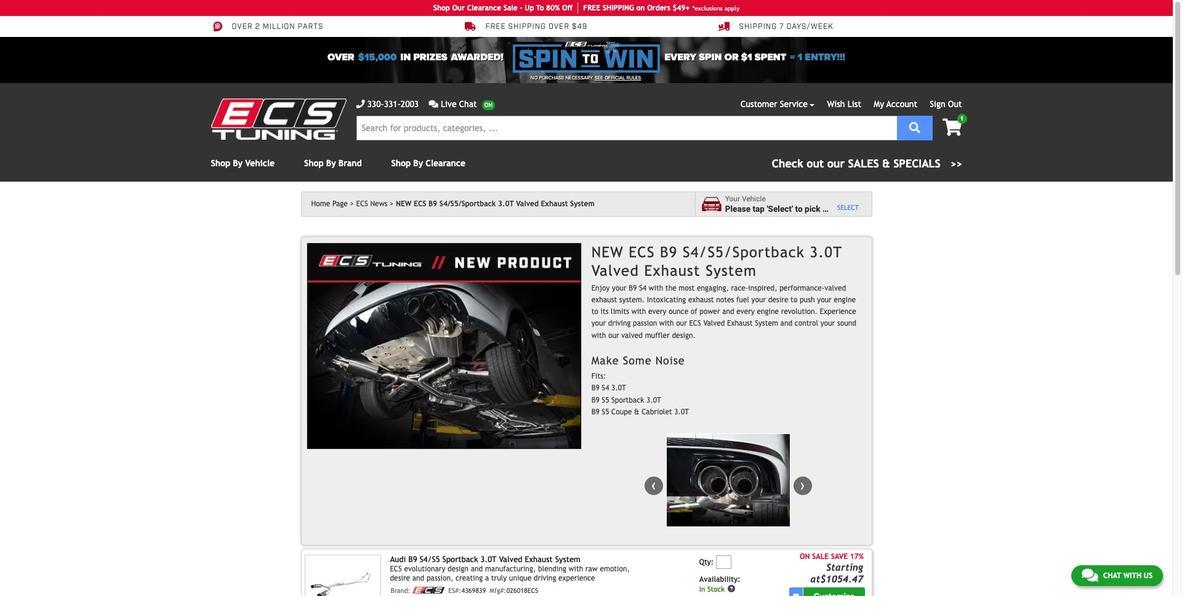 Task type: describe. For each thing, give the bounding box(es) containing it.
see
[[595, 75, 603, 81]]

$15,000
[[358, 51, 397, 63]]

over for over $15,000 in prizes
[[328, 51, 355, 63]]

1 horizontal spatial our
[[676, 319, 687, 328]]

on
[[637, 4, 645, 12]]

specials
[[894, 157, 941, 170]]

ecs left 'news'
[[356, 200, 368, 208]]

stock
[[708, 585, 725, 594]]

raw
[[586, 565, 598, 574]]

s4/s5/sportback for new ecs b9 s4/s5/sportback 3.0t valved exhaust system enjoy your b9 s4 with the most engaging, race-inspired, performance-valved exhaust system. intoxicating exhaust notes fuel your desire to push your engine to its limits with every ounce of power and every engine revolution. experience your driving passion with our ecs valved exhaust system and control your sound with our valved muffler design.
[[683, 243, 805, 260]]

us
[[1144, 572, 1153, 580]]

desire inside the audi b9 s4/s5 sportback 3.0t valved exhaust system ecs evolutionary design and manufacturing, blending with raw emotion, desire and passion, creating a truly unique driving experience
[[390, 574, 410, 583]]

026018ecs
[[507, 587, 538, 595]]

and down evolutionary
[[412, 574, 425, 583]]

brand:
[[391, 587, 410, 595]]

free
[[486, 22, 506, 32]]

no
[[531, 75, 538, 81]]

home page link
[[311, 200, 354, 208]]

shop by vehicle link
[[211, 158, 275, 168]]

0 horizontal spatial valved
[[622, 331, 643, 340]]

3.0t inside the audi b9 s4/s5 sportback 3.0t valved exhaust system ecs evolutionary design and manufacturing, blending with raw emotion, desire and passion, creating a truly unique driving experience
[[481, 555, 497, 564]]

tap
[[753, 204, 765, 213]]

exhaust for new ecs b9 s4/s5/sportback 3.0t valved exhaust system enjoy your b9 s4 with the most engaging, race-inspired, performance-valved exhaust system. intoxicating exhaust notes fuel your desire to push your engine to its limits with every ounce of power and every engine revolution. experience your driving passion with our ecs valved exhaust system and control your sound with our valved muffler design.
[[644, 262, 701, 279]]

es#4369839 - 026018ecs - audi b9 s4/s5 sportback 3.0t valved exhaust system - ecs evolutionary design and manufacturing, blending with raw emotion, desire and passion, creating a truly unique driving experience - ecs - audi image
[[305, 555, 381, 596]]

ecs tuning image
[[211, 99, 346, 140]]

1 exhaust from the left
[[592, 296, 617, 304]]

2003
[[401, 99, 419, 109]]

with down its at the bottom right of page
[[592, 331, 606, 340]]

off
[[562, 4, 573, 12]]

330-
[[367, 99, 384, 109]]

ecs down of
[[689, 319, 701, 328]]

shop by clearance link
[[391, 158, 466, 168]]

audi b9 s4/s5 sportback 3.0t valved exhaust system ecs evolutionary design and manufacturing, blending with raw emotion, desire and passion, creating a truly unique driving experience
[[390, 555, 630, 583]]

shipping 7 days/week link
[[718, 21, 834, 32]]

sales
[[848, 157, 879, 170]]

sales & specials
[[848, 157, 941, 170]]

noise
[[656, 354, 685, 367]]

system for new ecs b9 s4/s5/sportback 3.0t valved exhaust system enjoy your b9 s4 with the most engaging, race-inspired, performance-valved exhaust system. intoxicating exhaust notes fuel your desire to push your engine to its limits with every ounce of power and every engine revolution. experience your driving passion with our ecs valved exhaust system and control your sound with our valved muffler design.
[[706, 262, 757, 279]]

shop by clearance
[[391, 158, 466, 168]]

some
[[623, 354, 652, 367]]

with left the
[[649, 284, 663, 292]]

shop by brand link
[[304, 158, 362, 168]]

the
[[666, 284, 677, 292]]

shop our clearance sale - up to 80% off link
[[433, 2, 578, 14]]

audi b9 s4/s5 sportback 3.0t valved exhaust system link
[[390, 555, 581, 564]]

new ecs b9 s4/s5/sportback 3.0t valved exhaust system
[[396, 200, 595, 208]]

es#: 4369839 mfg#: 026018ecs
[[449, 587, 538, 595]]

design
[[448, 565, 469, 574]]

0 horizontal spatial vehicle
[[245, 158, 275, 168]]

limits
[[611, 307, 629, 316]]

sign
[[930, 99, 946, 109]]

your right push
[[817, 296, 832, 304]]

parts
[[298, 22, 324, 32]]

emotion,
[[600, 565, 630, 574]]

save
[[831, 552, 848, 561]]

by for brand
[[326, 158, 336, 168]]

of
[[691, 307, 698, 316]]

question sign image
[[727, 585, 736, 593]]

330-331-2003 link
[[356, 98, 419, 111]]

starting at
[[811, 562, 864, 585]]

in
[[400, 51, 411, 63]]

power
[[700, 307, 720, 316]]

ecs news
[[356, 200, 388, 208]]

› link
[[794, 477, 812, 495]]

spent
[[755, 51, 787, 63]]

$1054.47
[[821, 574, 864, 585]]

shop for shop by brand
[[304, 158, 324, 168]]

spin
[[699, 51, 722, 63]]

330-331-2003
[[367, 99, 419, 109]]

2 exhaust from the left
[[689, 296, 714, 304]]

blending
[[538, 565, 567, 574]]

0 vertical spatial chat
[[459, 99, 477, 109]]

vehicle inside your vehicle please tap 'select' to pick a vehicle
[[742, 195, 766, 203]]

clearance for by
[[426, 158, 466, 168]]

shipping 7 days/week
[[739, 22, 834, 32]]

over for over 2 million parts
[[232, 22, 253, 32]]

comments image for chat
[[1082, 568, 1099, 583]]

see official rules link
[[595, 75, 641, 82]]

1 link
[[933, 114, 967, 137]]

brand
[[339, 158, 362, 168]]

-
[[520, 4, 523, 12]]

ecs news link
[[356, 200, 394, 208]]

customer
[[741, 99, 778, 109]]

1 horizontal spatial chat
[[1104, 572, 1122, 580]]

availability: in stock
[[700, 576, 741, 594]]

7
[[780, 22, 784, 32]]

with inside the audi b9 s4/s5 sportback 3.0t valved exhaust system ecs evolutionary design and manufacturing, blending with raw emotion, desire and passion, creating a truly unique driving experience
[[569, 565, 583, 574]]

331-
[[384, 99, 401, 109]]

most
[[679, 284, 695, 292]]

customer service button
[[741, 98, 815, 111]]

valved for audi b9 s4/s5 sportback 3.0t valved exhaust system ecs evolutionary design and manufacturing, blending with raw emotion, desire and passion, creating a truly unique driving experience
[[499, 555, 523, 564]]

4369839
[[462, 587, 486, 595]]

with left us
[[1124, 572, 1142, 580]]

creating
[[456, 574, 483, 583]]

system.
[[619, 296, 645, 304]]

push
[[800, 296, 815, 304]]

exhaust for new ecs b9 s4/s5/sportback 3.0t valved exhaust system
[[541, 200, 568, 208]]

coupe
[[612, 408, 632, 416]]

chat with us
[[1104, 572, 1153, 580]]

3.0t inside new ecs b9 s4/s5/sportback 3.0t valved exhaust system enjoy your b9 s4 with the most engaging, race-inspired, performance-valved exhaust system. intoxicating exhaust notes fuel your desire to push your engine to its limits with every ounce of power and every engine revolution. experience your driving passion with our ecs valved exhaust system and control your sound with our valved muffler design.
[[810, 243, 843, 260]]

its
[[601, 307, 609, 316]]

sportback inside make some noise fits: b9 s4 3.0t b9 s5 sportback 3.0t b9 s5 coupe & cabriolet 3.0t
[[612, 396, 644, 404]]

›
[[800, 477, 805, 493]]

ecs up system.
[[629, 243, 655, 260]]

vehicle
[[829, 204, 856, 213]]

comments image for live
[[429, 100, 438, 108]]

free ship ping on orders $49+ *exclusions apply
[[583, 4, 740, 12]]

over 2 million parts
[[232, 22, 324, 32]]

‹ link
[[645, 477, 663, 495]]

sportback inside the audi b9 s4/s5 sportback 3.0t valved exhaust system ecs evolutionary design and manufacturing, blending with raw emotion, desire and passion, creating a truly unique driving experience
[[443, 555, 478, 564]]

on
[[800, 552, 810, 561]]

select
[[838, 204, 859, 211]]

es#:
[[449, 587, 461, 595]]

driving inside new ecs b9 s4/s5/sportback 3.0t valved exhaust system enjoy your b9 s4 with the most engaging, race-inspired, performance-valved exhaust system. intoxicating exhaust notes fuel your desire to push your engine to its limits with every ounce of power and every engine revolution. experience your driving passion with our ecs valved exhaust system and control your sound with our valved muffler design.
[[608, 319, 631, 328]]

1 vertical spatial 1
[[961, 115, 964, 122]]

by for clearance
[[413, 158, 423, 168]]

search image
[[910, 122, 921, 133]]

wish
[[827, 99, 845, 109]]

s4 inside new ecs b9 s4/s5/sportback 3.0t valved exhaust system enjoy your b9 s4 with the most engaging, race-inspired, performance-valved exhaust system. intoxicating exhaust notes fuel your desire to push your engine to its limits with every ounce of power and every engine revolution. experience your driving passion with our ecs valved exhaust system and control your sound with our valved muffler design.
[[639, 284, 647, 292]]

your down experience on the bottom right
[[821, 319, 835, 328]]

my account
[[874, 99, 918, 109]]

purchase
[[539, 75, 564, 81]]

driving inside the audi b9 s4/s5 sportback 3.0t valved exhaust system ecs evolutionary design and manufacturing, blending with raw emotion, desire and passion, creating a truly unique driving experience
[[534, 574, 556, 583]]

add to wish list image
[[793, 593, 799, 596]]

shop by brand
[[304, 158, 362, 168]]

availability:
[[700, 576, 741, 584]]

with up muffler
[[660, 319, 674, 328]]

1 vertical spatial to
[[791, 296, 798, 304]]

shipping
[[508, 22, 546, 32]]

new for new ecs b9 s4/s5/sportback 3.0t valved exhaust system enjoy your b9 s4 with the most engaging, race-inspired, performance-valved exhaust system. intoxicating exhaust notes fuel your desire to push your engine to its limits with every ounce of power and every engine revolution. experience your driving passion with our ecs valved exhaust system and control your sound with our valved muffler design.
[[592, 243, 624, 260]]

prizes
[[413, 51, 448, 63]]

my account link
[[874, 99, 918, 109]]



Task type: vqa. For each thing, say whether or not it's contained in the screenshot.
white icon corresponding to 1st Delete icon from the bottom
no



Task type: locate. For each thing, give the bounding box(es) containing it.
starting
[[827, 562, 864, 573]]

over $15,000 in prizes
[[328, 51, 448, 63]]

0 horizontal spatial driving
[[534, 574, 556, 583]]

1 horizontal spatial desire
[[768, 296, 789, 304]]

ecs - corporate logo image
[[413, 587, 445, 594]]

shop our clearance sale - up to 80% off
[[433, 4, 573, 12]]

your vehicle please tap 'select' to pick a vehicle
[[725, 195, 856, 213]]

your
[[725, 195, 740, 203]]

1 vertical spatial clearance
[[426, 158, 466, 168]]

1 horizontal spatial every
[[737, 307, 755, 316]]

system for audi b9 s4/s5 sportback 3.0t valved exhaust system ecs evolutionary design and manufacturing, blending with raw emotion, desire and passion, creating a truly unique driving experience
[[555, 555, 581, 564]]

and down notes
[[723, 307, 735, 316]]

vehicle
[[245, 158, 275, 168], [742, 195, 766, 203]]

1 vertical spatial s4
[[602, 384, 609, 393]]

1 horizontal spatial &
[[883, 157, 890, 170]]

ounce
[[669, 307, 689, 316]]

0 horizontal spatial comments image
[[429, 100, 438, 108]]

0 vertical spatial &
[[883, 157, 890, 170]]

your up system.
[[612, 284, 627, 292]]

system for new ecs b9 s4/s5/sportback 3.0t valved exhaust system
[[570, 200, 595, 208]]

our
[[452, 4, 465, 12]]

every
[[649, 307, 667, 316], [737, 307, 755, 316]]

desire down inspired,
[[768, 296, 789, 304]]

1 vertical spatial valved
[[622, 331, 643, 340]]

clearance
[[467, 4, 501, 12], [426, 158, 466, 168]]

2 horizontal spatial by
[[413, 158, 423, 168]]

shop for shop by clearance
[[391, 158, 411, 168]]

ecs tuning 'spin to win' contest logo image
[[513, 42, 660, 73]]

a inside the audi b9 s4/s5 sportback 3.0t valved exhaust system ecs evolutionary design and manufacturing, blending with raw emotion, desire and passion, creating a truly unique driving experience
[[485, 574, 489, 583]]

$49
[[572, 22, 588, 32]]

shipping
[[739, 22, 777, 32]]

at
[[811, 574, 821, 585]]

by left brand
[[326, 158, 336, 168]]

shop for shop by vehicle
[[211, 158, 230, 168]]

0 horizontal spatial over
[[232, 22, 253, 32]]

apply
[[725, 5, 740, 11]]

0 vertical spatial to
[[795, 204, 803, 213]]

qty:
[[700, 558, 714, 567]]

cabriolet
[[642, 408, 672, 416]]

every down intoxicating
[[649, 307, 667, 316]]

1 vertical spatial vehicle
[[742, 195, 766, 203]]

make some noise fits: b9 s4 3.0t b9 s5 sportback 3.0t b9 s5 coupe & cabriolet 3.0t
[[592, 354, 689, 416]]

1 horizontal spatial new
[[592, 243, 624, 260]]

a inside your vehicle please tap 'select' to pick a vehicle
[[823, 204, 827, 213]]

s4/s5
[[420, 555, 440, 564]]

1 vertical spatial s5
[[602, 408, 609, 416]]

engine down inspired,
[[757, 307, 779, 316]]

passion
[[633, 319, 657, 328]]

s4 down fits:
[[602, 384, 609, 393]]

None text field
[[716, 556, 731, 569]]

0 horizontal spatial 1
[[798, 51, 803, 63]]

17%
[[850, 552, 864, 561]]

ecs inside the audi b9 s4/s5 sportback 3.0t valved exhaust system ecs evolutionary design and manufacturing, blending with raw emotion, desire and passion, creating a truly unique driving experience
[[390, 565, 402, 574]]

'select'
[[767, 204, 793, 213]]

fits:
[[592, 372, 606, 381]]

our up design.
[[676, 319, 687, 328]]

1 vertical spatial comments image
[[1082, 568, 1099, 583]]

every spin or $1 spent = 1 entry!!!
[[665, 51, 846, 63]]

desire up brand:
[[390, 574, 410, 583]]

1 horizontal spatial clearance
[[467, 4, 501, 12]]

2 vertical spatial to
[[592, 307, 599, 316]]

system inside the audi b9 s4/s5 sportback 3.0t valved exhaust system ecs evolutionary design and manufacturing, blending with raw emotion, desire and passion, creating a truly unique driving experience
[[555, 555, 581, 564]]

0 horizontal spatial every
[[649, 307, 667, 316]]

1 horizontal spatial exhaust
[[689, 296, 714, 304]]

evolutionary
[[404, 565, 446, 574]]

on sale save 17%
[[800, 552, 864, 561]]

your down inspired,
[[752, 296, 766, 304]]

inspired,
[[748, 284, 778, 292]]

1 horizontal spatial sportback
[[612, 396, 644, 404]]

1 right =
[[798, 51, 803, 63]]

driving down limits
[[608, 319, 631, 328]]

1 horizontal spatial comments image
[[1082, 568, 1099, 583]]

sportback up design
[[443, 555, 478, 564]]

mfg#:
[[490, 587, 506, 595]]

driving down "blending"
[[534, 574, 556, 583]]

to inside your vehicle please tap 'select' to pick a vehicle
[[795, 204, 803, 213]]

by down ecs tuning image
[[233, 158, 243, 168]]

new right 'news'
[[396, 200, 412, 208]]

and down revolution.
[[781, 319, 793, 328]]

shopping cart image
[[943, 119, 962, 136]]

0 horizontal spatial s4
[[602, 384, 609, 393]]

valved down passion
[[622, 331, 643, 340]]

0 vertical spatial a
[[823, 204, 827, 213]]

to
[[795, 204, 803, 213], [791, 296, 798, 304], [592, 307, 599, 316]]

to up revolution.
[[791, 296, 798, 304]]

*exclusions
[[693, 5, 723, 11]]

0 vertical spatial clearance
[[467, 4, 501, 12]]

exhaust up its at the bottom right of page
[[592, 296, 617, 304]]

valved for new ecs b9 s4/s5/sportback 3.0t valved exhaust system enjoy your b9 s4 with the most engaging, race-inspired, performance-valved exhaust system. intoxicating exhaust notes fuel your desire to push your engine to its limits with every ounce of power and every engine revolution. experience your driving passion with our ecs valved exhaust system and control your sound with our valved muffler design.
[[592, 262, 639, 279]]

0 vertical spatial driving
[[608, 319, 631, 328]]

experience
[[559, 574, 595, 583]]

fuel
[[737, 296, 750, 304]]

s5 left coupe
[[602, 408, 609, 416]]

manufacturing,
[[485, 565, 536, 574]]

0 horizontal spatial exhaust
[[592, 296, 617, 304]]

shop by vehicle
[[211, 158, 275, 168]]

0 horizontal spatial sportback
[[443, 555, 478, 564]]

1 vertical spatial s4/s5/sportback
[[683, 243, 805, 260]]

exhaust inside the audi b9 s4/s5 sportback 3.0t valved exhaust system ecs evolutionary design and manufacturing, blending with raw emotion, desire and passion, creating a truly unique driving experience
[[525, 555, 553, 564]]

race-
[[731, 284, 748, 292]]

account
[[887, 99, 918, 109]]

engine up experience on the bottom right
[[834, 296, 856, 304]]

0 vertical spatial our
[[676, 319, 687, 328]]

new inside new ecs b9 s4/s5/sportback 3.0t valved exhaust system enjoy your b9 s4 with the most engaging, race-inspired, performance-valved exhaust system. intoxicating exhaust notes fuel your desire to push your engine to its limits with every ounce of power and every engine revolution. experience your driving passion with our ecs valved exhaust system and control your sound with our valved muffler design.
[[592, 243, 624, 260]]

0 vertical spatial engine
[[834, 296, 856, 304]]

0 vertical spatial vehicle
[[245, 158, 275, 168]]

comments image left chat with us
[[1082, 568, 1099, 583]]

s4 up system.
[[639, 284, 647, 292]]

1 by from the left
[[233, 158, 243, 168]]

0 vertical spatial s5
[[602, 396, 609, 404]]

a right pick
[[823, 204, 827, 213]]

chat left us
[[1104, 572, 1122, 580]]

ship
[[603, 4, 618, 12]]

valved inside the audi b9 s4/s5 sportback 3.0t valved exhaust system ecs evolutionary design and manufacturing, blending with raw emotion, desire and passion, creating a truly unique driving experience
[[499, 555, 523, 564]]

every
[[665, 51, 697, 63]]

in
[[700, 585, 705, 594]]

by down 2003
[[413, 158, 423, 168]]

sportback up coupe
[[612, 396, 644, 404]]

vehicle down ecs tuning image
[[245, 158, 275, 168]]

a left truly
[[485, 574, 489, 583]]

1 vertical spatial engine
[[757, 307, 779, 316]]

make
[[592, 354, 619, 367]]

exhaust up of
[[689, 296, 714, 304]]

s5
[[602, 396, 609, 404], [602, 408, 609, 416]]

chat right live
[[459, 99, 477, 109]]

million
[[263, 22, 295, 32]]

0 vertical spatial sportback
[[612, 396, 644, 404]]

0 vertical spatial new
[[396, 200, 412, 208]]

clearance for our
[[467, 4, 501, 12]]

& right "sales"
[[883, 157, 890, 170]]

every down fuel
[[737, 307, 755, 316]]

s4/s5/sportback inside new ecs b9 s4/s5/sportback 3.0t valved exhaust system enjoy your b9 s4 with the most engaging, race-inspired, performance-valved exhaust system. intoxicating exhaust notes fuel your desire to push your engine to its limits with every ounce of power and every engine revolution. experience your driving passion with our ecs valved exhaust system and control your sound with our valved muffler design.
[[683, 243, 805, 260]]

1 vertical spatial chat
[[1104, 572, 1122, 580]]

0 horizontal spatial chat
[[459, 99, 477, 109]]

clearance down live
[[426, 158, 466, 168]]

s4 inside make some noise fits: b9 s4 3.0t b9 s5 sportback 3.0t b9 s5 coupe & cabriolet 3.0t
[[602, 384, 609, 393]]

comments image inside chat with us link
[[1082, 568, 1099, 583]]

1 horizontal spatial valved
[[825, 284, 846, 292]]

80%
[[546, 4, 560, 12]]

our down limits
[[608, 331, 619, 340]]

with up experience
[[569, 565, 583, 574]]

sale
[[504, 4, 518, 12]]

comments image left live
[[429, 100, 438, 108]]

1 vertical spatial desire
[[390, 574, 410, 583]]

experience
[[820, 307, 857, 316]]

0 horizontal spatial engine
[[757, 307, 779, 316]]

s5 down fits:
[[602, 396, 609, 404]]

b9 inside the audi b9 s4/s5 sportback 3.0t valved exhaust system ecs evolutionary design and manufacturing, blending with raw emotion, desire and passion, creating a truly unique driving experience
[[408, 555, 417, 564]]

1 horizontal spatial driving
[[608, 319, 631, 328]]

over left the $15,000
[[328, 51, 355, 63]]

1 horizontal spatial 1
[[961, 115, 964, 122]]

exhaust
[[592, 296, 617, 304], [689, 296, 714, 304]]

ecs
[[356, 200, 368, 208], [414, 200, 426, 208], [629, 243, 655, 260], [689, 319, 701, 328], [390, 565, 402, 574]]

1 horizontal spatial vehicle
[[742, 195, 766, 203]]

please
[[725, 204, 751, 213]]

unique
[[509, 574, 532, 583]]

2
[[255, 22, 260, 32]]

shop
[[433, 4, 450, 12], [211, 158, 230, 168], [304, 158, 324, 168], [391, 158, 411, 168]]

& right coupe
[[634, 408, 640, 416]]

0 horizontal spatial desire
[[390, 574, 410, 583]]

shop for shop our clearance sale - up to 80% off
[[433, 4, 450, 12]]

comments image
[[429, 100, 438, 108], [1082, 568, 1099, 583]]

phone image
[[356, 100, 365, 108]]

to left pick
[[795, 204, 803, 213]]

over 2 million parts link
[[211, 21, 324, 32]]

new
[[396, 200, 412, 208], [592, 243, 624, 260]]

3 by from the left
[[413, 158, 423, 168]]

new for new ecs b9 s4/s5/sportback 3.0t valved exhaust system
[[396, 200, 412, 208]]

s4/s5/sportback
[[440, 200, 496, 208], [683, 243, 805, 260]]

with up passion
[[632, 307, 646, 316]]

1 s5 from the top
[[602, 396, 609, 404]]

by for vehicle
[[233, 158, 243, 168]]

1 horizontal spatial engine
[[834, 296, 856, 304]]

free
[[583, 4, 601, 12]]

0 vertical spatial 1
[[798, 51, 803, 63]]

vehicle up tap
[[742, 195, 766, 203]]

1 vertical spatial over
[[328, 51, 355, 63]]

1 vertical spatial new
[[592, 243, 624, 260]]

& inside make some noise fits: b9 s4 3.0t b9 s5 sportback 3.0t b9 s5 coupe & cabriolet 3.0t
[[634, 408, 640, 416]]

0 horizontal spatial s4/s5/sportback
[[440, 200, 496, 208]]

& inside sales & specials link
[[883, 157, 890, 170]]

0 horizontal spatial &
[[634, 408, 640, 416]]

ecs down audi
[[390, 565, 402, 574]]

a
[[823, 204, 827, 213], [485, 574, 489, 583]]

Search text field
[[356, 116, 897, 140]]

0 horizontal spatial new
[[396, 200, 412, 208]]

or
[[725, 51, 739, 63]]

=
[[790, 51, 795, 63]]

new up enjoy
[[592, 243, 624, 260]]

1 vertical spatial &
[[634, 408, 640, 416]]

0 horizontal spatial clearance
[[426, 158, 466, 168]]

s4/s5/sportback down shop by clearance link
[[440, 200, 496, 208]]

0 vertical spatial comments image
[[429, 100, 438, 108]]

2 by from the left
[[326, 158, 336, 168]]

1 horizontal spatial over
[[328, 51, 355, 63]]

0 vertical spatial desire
[[768, 296, 789, 304]]

1 every from the left
[[649, 307, 667, 316]]

0 horizontal spatial by
[[233, 158, 243, 168]]

0 vertical spatial s4
[[639, 284, 647, 292]]

2 every from the left
[[737, 307, 755, 316]]

1 horizontal spatial by
[[326, 158, 336, 168]]

2 s5 from the top
[[602, 408, 609, 416]]

‹
[[651, 477, 656, 493]]

to left its at the bottom right of page
[[592, 307, 599, 316]]

1 down out
[[961, 115, 964, 122]]

news
[[370, 200, 388, 208]]

clearance up free
[[467, 4, 501, 12]]

0 horizontal spatial a
[[485, 574, 489, 583]]

live
[[441, 99, 457, 109]]

1 horizontal spatial s4/s5/sportback
[[683, 243, 805, 260]]

1 horizontal spatial a
[[823, 204, 827, 213]]

official
[[605, 75, 625, 81]]

my
[[874, 99, 884, 109]]

system
[[570, 200, 595, 208], [706, 262, 757, 279], [755, 319, 778, 328], [555, 555, 581, 564]]

sales & specials link
[[772, 155, 962, 172]]

your down its at the bottom right of page
[[592, 319, 606, 328]]

exhaust for audi b9 s4/s5 sportback 3.0t valved exhaust system ecs evolutionary design and manufacturing, blending with raw emotion, desire and passion, creating a truly unique driving experience
[[525, 555, 553, 564]]

*exclusions apply link
[[693, 3, 740, 13]]

1 vertical spatial sportback
[[443, 555, 478, 564]]

s4/s5/sportback for new ecs b9 s4/s5/sportback 3.0t valved exhaust system
[[440, 200, 496, 208]]

ecs right 'news'
[[414, 200, 426, 208]]

1 vertical spatial our
[[608, 331, 619, 340]]

0 vertical spatial over
[[232, 22, 253, 32]]

b9
[[429, 200, 437, 208], [660, 243, 678, 260], [629, 284, 637, 292], [592, 384, 600, 393], [592, 396, 600, 404], [592, 408, 600, 416], [408, 555, 417, 564]]

0 vertical spatial s4/s5/sportback
[[440, 200, 496, 208]]

valved up experience on the bottom right
[[825, 284, 846, 292]]

wish list
[[827, 99, 862, 109]]

1 horizontal spatial s4
[[639, 284, 647, 292]]

1
[[798, 51, 803, 63], [961, 115, 964, 122]]

comments image inside live chat link
[[429, 100, 438, 108]]

over left 2
[[232, 22, 253, 32]]

and up creating
[[471, 565, 483, 574]]

desire inside new ecs b9 s4/s5/sportback 3.0t valved exhaust system enjoy your b9 s4 with the most engaging, race-inspired, performance-valved exhaust system. intoxicating exhaust notes fuel your desire to push your engine to its limits with every ounce of power and every engine revolution. experience your driving passion with our ecs valved exhaust system and control your sound with our valved muffler design.
[[768, 296, 789, 304]]

1 vertical spatial driving
[[534, 574, 556, 583]]

0 vertical spatial valved
[[825, 284, 846, 292]]

1 vertical spatial a
[[485, 574, 489, 583]]

0 horizontal spatial our
[[608, 331, 619, 340]]

valved for new ecs b9 s4/s5/sportback 3.0t valved exhaust system
[[516, 200, 539, 208]]

and
[[723, 307, 735, 316], [781, 319, 793, 328], [471, 565, 483, 574], [412, 574, 425, 583]]

intoxicating
[[647, 296, 686, 304]]

s4/s5/sportback up race-
[[683, 243, 805, 260]]

rules
[[627, 75, 641, 81]]

engine
[[834, 296, 856, 304], [757, 307, 779, 316]]



